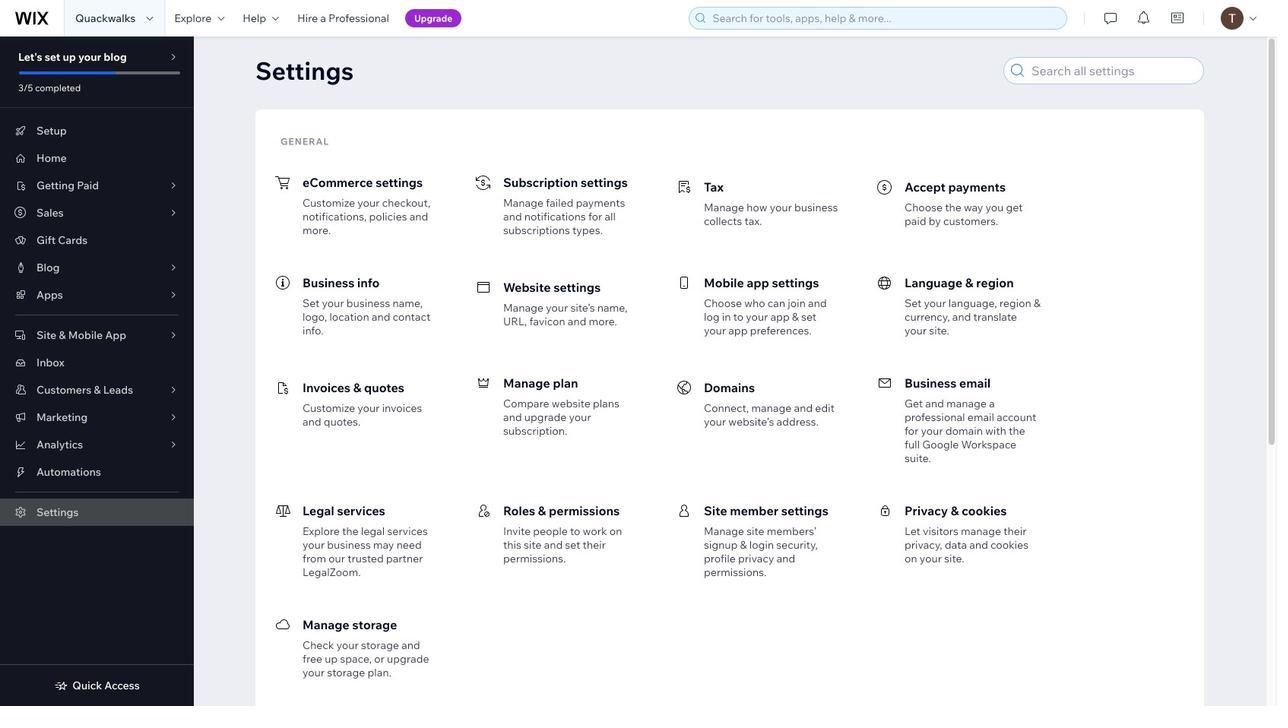 Task type: locate. For each thing, give the bounding box(es) containing it.
sidebar element
[[0, 36, 194, 706]]

general-section element
[[269, 151, 1190, 693]]



Task type: vqa. For each thing, say whether or not it's contained in the screenshot.
Search all settings "field"
yes



Task type: describe. For each thing, give the bounding box(es) containing it.
Search all settings field
[[1027, 58, 1199, 84]]

Search for tools, apps, help & more... field
[[708, 8, 1062, 29]]



